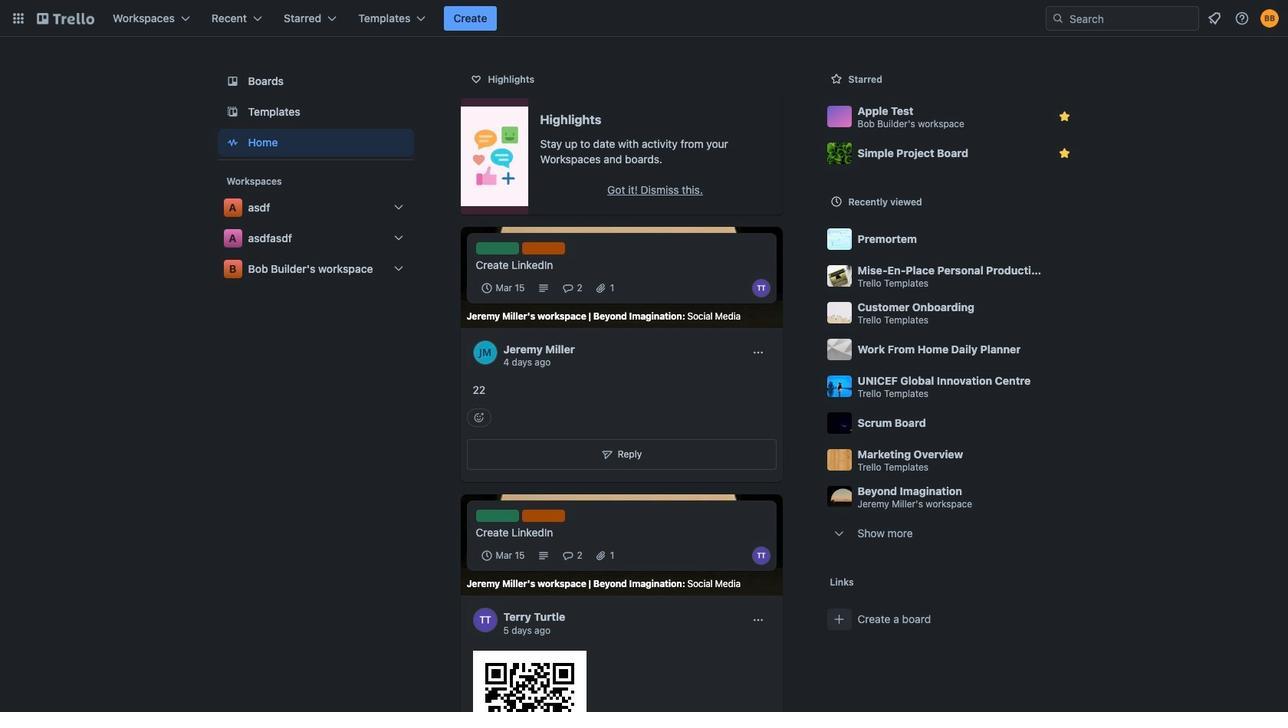 Task type: locate. For each thing, give the bounding box(es) containing it.
add reaction image
[[467, 409, 491, 427]]

1 color: orange, title: none image from the top
[[522, 242, 565, 255]]

0 vertical spatial color: green, title: none image
[[476, 242, 519, 255]]

2 color: orange, title: none image from the top
[[522, 510, 565, 522]]

open information menu image
[[1234, 11, 1250, 26]]

color: green, title: none image
[[476, 242, 519, 255], [476, 510, 519, 522]]

0 vertical spatial color: orange, title: none image
[[522, 242, 565, 255]]

color: orange, title: none image
[[522, 242, 565, 255], [522, 510, 565, 522]]

1 vertical spatial color: green, title: none image
[[476, 510, 519, 522]]

template board image
[[224, 103, 242, 121]]

trello card qr code\_\(1\).png image
[[473, 651, 586, 712]]

0 notifications image
[[1205, 9, 1224, 28]]

home image
[[224, 133, 242, 152]]

1 vertical spatial color: orange, title: none image
[[522, 510, 565, 522]]



Task type: describe. For each thing, give the bounding box(es) containing it.
click to unstar simple project board. it will be removed from your starred list. image
[[1057, 146, 1072, 161]]

color: orange, title: none image for first color: green, title: none image from the top
[[522, 242, 565, 255]]

color: orange, title: none image for 2nd color: green, title: none image from the top
[[522, 510, 565, 522]]

search image
[[1052, 12, 1064, 25]]

primary element
[[0, 0, 1288, 37]]

Search field
[[1064, 7, 1198, 30]]

board image
[[224, 72, 242, 90]]

click to unstar apple test. it will be removed from your starred list. image
[[1057, 109, 1072, 124]]

back to home image
[[37, 6, 94, 31]]

2 color: green, title: none image from the top
[[476, 510, 519, 522]]

1 color: green, title: none image from the top
[[476, 242, 519, 255]]

bob builder (bobbuilder40) image
[[1261, 9, 1279, 28]]



Task type: vqa. For each thing, say whether or not it's contained in the screenshot.
Back to home image
yes



